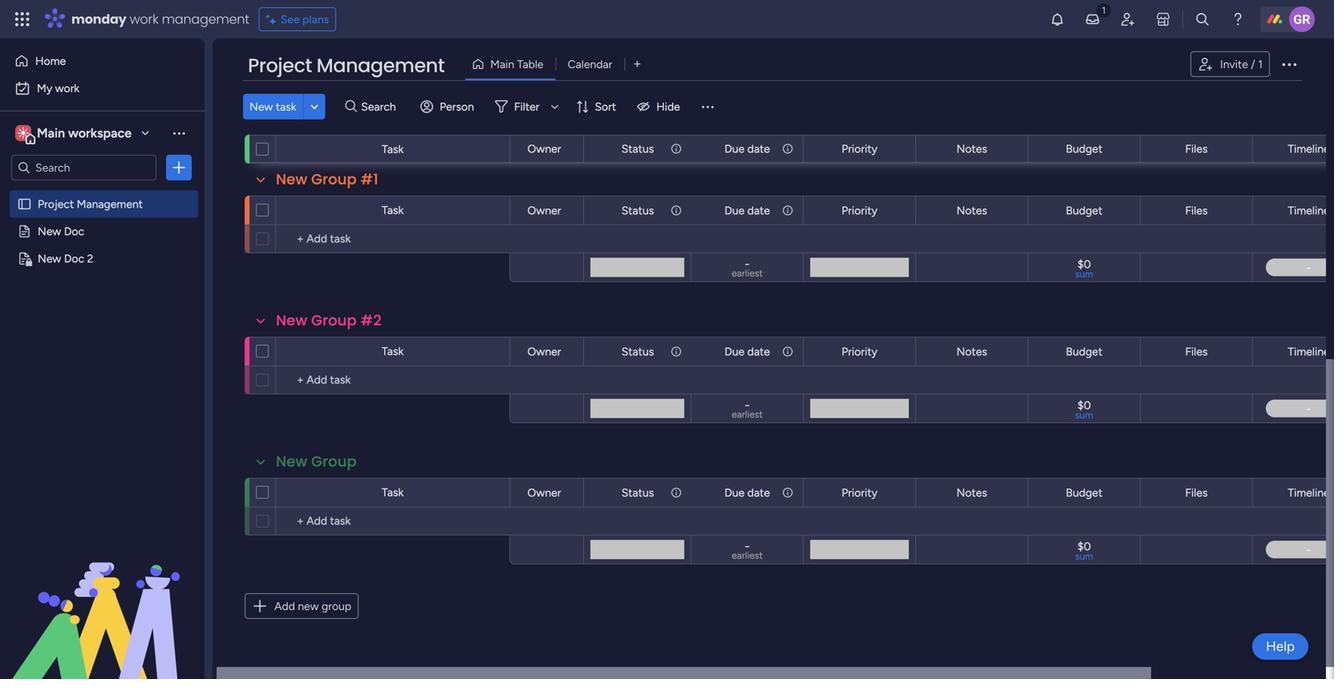 Task type: locate. For each thing, give the bounding box(es) containing it.
2 $0 from the top
[[1078, 399, 1092, 413]]

2
[[87, 252, 93, 266]]

3 due from the top
[[725, 345, 745, 359]]

column information image
[[670, 142, 683, 155], [782, 142, 795, 155], [670, 204, 683, 217], [782, 204, 795, 217], [782, 346, 795, 358], [782, 487, 795, 500]]

management up search field
[[317, 52, 445, 79]]

4 due date from the top
[[725, 486, 770, 500]]

main left table
[[491, 57, 515, 71]]

1 notes from the top
[[957, 142, 988, 156]]

0 vertical spatial main
[[491, 57, 515, 71]]

invite members image
[[1121, 11, 1137, 27]]

0 vertical spatial work
[[130, 10, 159, 28]]

workspace
[[68, 126, 132, 141]]

column information image for 2nd due date field from the bottom
[[782, 346, 795, 358]]

home link
[[10, 48, 195, 74]]

new doc 2
[[38, 252, 93, 266]]

column information image for second 'status' field from the bottom of the page
[[670, 346, 683, 358]]

4 owner from the top
[[528, 486, 561, 500]]

due date
[[725, 142, 770, 156], [725, 204, 770, 218], [725, 345, 770, 359], [725, 486, 770, 500]]

task
[[382, 142, 404, 156], [382, 203, 404, 217], [382, 345, 404, 358], [382, 486, 404, 500]]

3 $0 from the top
[[1078, 540, 1092, 554]]

budget
[[1066, 142, 1103, 156], [1066, 204, 1103, 218], [1066, 345, 1103, 359], [1066, 486, 1103, 500]]

2 priority field from the top
[[838, 202, 882, 220]]

1 priority from the top
[[842, 142, 878, 156]]

new for new group #2
[[276, 311, 308, 331]]

2 + add task text field from the top
[[284, 371, 502, 390]]

1 vertical spatial $0
[[1078, 399, 1092, 413]]

0 horizontal spatial main
[[37, 126, 65, 141]]

3 group from the top
[[311, 452, 357, 472]]

workspace image
[[15, 124, 31, 142]]

0 vertical spatial sum
[[1076, 268, 1094, 280]]

project up task
[[248, 52, 312, 79]]

2 vertical spatial - earliest
[[732, 540, 763, 562]]

4 date from the top
[[748, 486, 770, 500]]

1 vertical spatial + add task text field
[[284, 371, 502, 390]]

Timeline field
[[1285, 140, 1335, 158], [1285, 202, 1335, 220], [1285, 343, 1335, 361], [1285, 484, 1335, 502]]

1 horizontal spatial main
[[491, 57, 515, 71]]

work for my
[[55, 81, 80, 95]]

1 + add task text field from the top
[[284, 230, 502, 249]]

1 due date field from the top
[[721, 140, 774, 158]]

project management inside field
[[248, 52, 445, 79]]

lottie animation element
[[0, 518, 205, 680]]

new group #2
[[276, 311, 382, 331]]

date for 2nd due date field from the bottom
[[748, 345, 770, 359]]

option
[[0, 190, 205, 193]]

owner
[[528, 142, 561, 156], [528, 204, 561, 218], [528, 345, 561, 359], [528, 486, 561, 500]]

work inside option
[[55, 81, 80, 95]]

Notes field
[[953, 140, 992, 158], [953, 202, 992, 220], [953, 343, 992, 361], [953, 484, 992, 502]]

task for new group #2
[[382, 345, 404, 358]]

status
[[622, 142, 654, 156], [622, 204, 654, 218], [622, 345, 654, 359], [622, 486, 654, 500]]

work right my
[[55, 81, 80, 95]]

my work link
[[10, 75, 195, 101]]

1
[[1259, 57, 1263, 71]]

2 status from the top
[[622, 204, 654, 218]]

my work
[[37, 81, 80, 95]]

1 vertical spatial group
[[311, 311, 357, 331]]

3 task from the top
[[382, 345, 404, 358]]

1 - earliest from the top
[[732, 257, 763, 279]]

1 vertical spatial $0 sum
[[1076, 399, 1094, 421]]

1 vertical spatial column information image
[[670, 487, 683, 500]]

group for #1
[[311, 169, 357, 190]]

1 owner field from the top
[[524, 140, 565, 158]]

1 horizontal spatial work
[[130, 10, 159, 28]]

new
[[250, 100, 273, 114], [276, 169, 308, 190], [38, 225, 61, 238], [38, 252, 61, 266], [276, 311, 308, 331], [276, 452, 308, 472]]

3 owner from the top
[[528, 345, 561, 359]]

project management up v2 search icon
[[248, 52, 445, 79]]

3 priority from the top
[[842, 345, 878, 359]]

0 vertical spatial doc
[[64, 225, 84, 238]]

2 budget from the top
[[1066, 204, 1103, 218]]

2 due date from the top
[[725, 204, 770, 218]]

1 horizontal spatial management
[[317, 52, 445, 79]]

2 priority from the top
[[842, 204, 878, 218]]

project up new doc
[[38, 197, 74, 211]]

notes
[[957, 142, 988, 156], [957, 204, 988, 218], [957, 345, 988, 359], [957, 486, 988, 500]]

0 horizontal spatial work
[[55, 81, 80, 95]]

4 status from the top
[[622, 486, 654, 500]]

work
[[130, 10, 159, 28], [55, 81, 80, 95]]

2 - earliest from the top
[[732, 398, 763, 421]]

angle down image
[[311, 101, 318, 113]]

2 vertical spatial $0
[[1078, 540, 1092, 554]]

menu image
[[700, 99, 716, 115]]

group
[[322, 600, 352, 614]]

Owner field
[[524, 140, 565, 158], [524, 202, 565, 220], [524, 343, 565, 361], [524, 484, 565, 502]]

+ Add task text field
[[284, 230, 502, 249], [284, 371, 502, 390], [284, 512, 502, 531]]

0 vertical spatial group
[[311, 169, 357, 190]]

0 vertical spatial $0 sum
[[1076, 258, 1094, 280]]

3 + add task text field from the top
[[284, 512, 502, 531]]

3 budget field from the top
[[1062, 343, 1107, 361]]

1 horizontal spatial project management
[[248, 52, 445, 79]]

1 due from the top
[[725, 142, 745, 156]]

sum
[[1076, 268, 1094, 280], [1076, 410, 1094, 421], [1076, 551, 1094, 563]]

1 vertical spatial public board image
[[17, 224, 32, 239]]

1 vertical spatial earliest
[[732, 409, 763, 421]]

status for third 'status' field from the bottom of the page
[[622, 204, 654, 218]]

due for fourth due date field from the top
[[725, 486, 745, 500]]

1 vertical spatial main
[[37, 126, 65, 141]]

1 notes field from the top
[[953, 140, 992, 158]]

Priority field
[[838, 140, 882, 158], [838, 202, 882, 220], [838, 343, 882, 361], [838, 484, 882, 502]]

4 timeline field from the top
[[1285, 484, 1335, 502]]

timeline
[[1289, 142, 1331, 156], [1289, 204, 1331, 218], [1289, 345, 1331, 359], [1289, 486, 1331, 500]]

arrow down image
[[545, 97, 565, 116]]

New Group field
[[272, 452, 361, 473]]

+ add task text field for -
[[284, 230, 502, 249]]

2 public board image from the top
[[17, 224, 32, 239]]

main right workspace image at the left top
[[37, 126, 65, 141]]

4 budget field from the top
[[1062, 484, 1107, 502]]

Status field
[[618, 140, 658, 158], [618, 202, 658, 220], [618, 343, 658, 361], [618, 484, 658, 502]]

1 files from the top
[[1186, 142, 1208, 156]]

2 budget field from the top
[[1062, 202, 1107, 220]]

add new group button
[[245, 594, 359, 620]]

- earliest
[[732, 257, 763, 279], [732, 398, 763, 421], [732, 540, 763, 562]]

earliest
[[732, 268, 763, 279], [732, 409, 763, 421], [732, 550, 763, 562]]

1 due date from the top
[[725, 142, 770, 156]]

calendar
[[568, 57, 613, 71]]

main for main table
[[491, 57, 515, 71]]

3 priority field from the top
[[838, 343, 882, 361]]

task for new group
[[382, 486, 404, 500]]

home option
[[10, 48, 195, 74]]

-
[[745, 257, 750, 272], [745, 398, 750, 413], [745, 540, 750, 554]]

2 date from the top
[[748, 204, 770, 218]]

#1
[[361, 169, 379, 190]]

1 date from the top
[[748, 142, 770, 156]]

1 budget from the top
[[1066, 142, 1103, 156]]

4 notes from the top
[[957, 486, 988, 500]]

project
[[248, 52, 312, 79], [38, 197, 74, 211]]

1 group from the top
[[311, 169, 357, 190]]

2 owner from the top
[[528, 204, 561, 218]]

3 files field from the top
[[1182, 343, 1212, 361]]

my
[[37, 81, 52, 95]]

public board image for new doc
[[17, 224, 32, 239]]

sort button
[[569, 94, 626, 120]]

doc
[[64, 225, 84, 238], [64, 252, 84, 266]]

new inside button
[[250, 100, 273, 114]]

1 vertical spatial project management
[[38, 197, 143, 211]]

2 earliest from the top
[[732, 409, 763, 421]]

files
[[1186, 142, 1208, 156], [1186, 204, 1208, 218], [1186, 345, 1208, 359], [1186, 486, 1208, 500]]

main
[[491, 57, 515, 71], [37, 126, 65, 141]]

work right monday
[[130, 10, 159, 28]]

0 vertical spatial - earliest
[[732, 257, 763, 279]]

1 timeline from the top
[[1289, 142, 1331, 156]]

1 vertical spatial -
[[745, 398, 750, 413]]

hide button
[[631, 94, 690, 120]]

1 status from the top
[[622, 142, 654, 156]]

priority for third priority field from the top of the page
[[842, 345, 878, 359]]

0 vertical spatial earliest
[[732, 268, 763, 279]]

date
[[748, 142, 770, 156], [748, 204, 770, 218], [748, 345, 770, 359], [748, 486, 770, 500]]

new inside field
[[276, 452, 308, 472]]

1 doc from the top
[[64, 225, 84, 238]]

due
[[725, 142, 745, 156], [725, 204, 745, 218], [725, 345, 745, 359], [725, 486, 745, 500]]

2 group from the top
[[311, 311, 357, 331]]

4 task from the top
[[382, 486, 404, 500]]

2 $0 sum from the top
[[1076, 399, 1094, 421]]

column information image for third due date field from the bottom of the page
[[782, 204, 795, 217]]

1 vertical spatial project
[[38, 197, 74, 211]]

2 vertical spatial + add task text field
[[284, 512, 502, 531]]

search everything image
[[1195, 11, 1211, 27]]

list box
[[0, 187, 205, 489]]

new
[[298, 600, 319, 614]]

$0
[[1078, 258, 1092, 271], [1078, 399, 1092, 413], [1078, 540, 1092, 554]]

project management
[[248, 52, 445, 79], [38, 197, 143, 211]]

list box containing project management
[[0, 187, 205, 489]]

monday work management
[[71, 10, 249, 28]]

2 column information image from the top
[[670, 487, 683, 500]]

public board image
[[17, 197, 32, 212], [17, 224, 32, 239]]

management
[[317, 52, 445, 79], [77, 197, 143, 211]]

Budget field
[[1062, 140, 1107, 158], [1062, 202, 1107, 220], [1062, 343, 1107, 361], [1062, 484, 1107, 502]]

3 - earliest from the top
[[732, 540, 763, 562]]

group
[[311, 169, 357, 190], [311, 311, 357, 331], [311, 452, 357, 472]]

1 column information image from the top
[[670, 346, 683, 358]]

doc up new doc 2
[[64, 225, 84, 238]]

3 status from the top
[[622, 345, 654, 359]]

workspace image
[[18, 124, 29, 142]]

3 timeline field from the top
[[1285, 343, 1335, 361]]

notes for third notes field from the top
[[957, 345, 988, 359]]

main table
[[491, 57, 544, 71]]

2 doc from the top
[[64, 252, 84, 266]]

status for second 'status' field from the bottom of the page
[[622, 345, 654, 359]]

Due date field
[[721, 140, 774, 158], [721, 202, 774, 220], [721, 343, 774, 361], [721, 484, 774, 502]]

due for third due date field from the bottom of the page
[[725, 204, 745, 218]]

4 files field from the top
[[1182, 484, 1212, 502]]

2 notes from the top
[[957, 204, 988, 218]]

4 priority from the top
[[842, 486, 878, 500]]

1 $0 from the top
[[1078, 258, 1092, 271]]

doc for new doc 2
[[64, 252, 84, 266]]

help
[[1267, 639, 1296, 655]]

2 vertical spatial -
[[745, 540, 750, 554]]

1 vertical spatial management
[[77, 197, 143, 211]]

0 vertical spatial management
[[317, 52, 445, 79]]

invite
[[1221, 57, 1249, 71]]

priority for second priority field from the top
[[842, 204, 878, 218]]

0 vertical spatial $0
[[1078, 258, 1092, 271]]

2 files from the top
[[1186, 204, 1208, 218]]

2 status field from the top
[[618, 202, 658, 220]]

0 vertical spatial column information image
[[670, 346, 683, 358]]

column information image
[[670, 346, 683, 358], [670, 487, 683, 500]]

0 horizontal spatial project
[[38, 197, 74, 211]]

see
[[281, 12, 300, 26]]

1 public board image from the top
[[17, 197, 32, 212]]

2 vertical spatial $0 sum
[[1076, 540, 1094, 563]]

priority for 1st priority field from the bottom
[[842, 486, 878, 500]]

invite / 1 button
[[1191, 51, 1271, 77]]

0 vertical spatial project management
[[248, 52, 445, 79]]

2 vertical spatial sum
[[1076, 551, 1094, 563]]

3 timeline from the top
[[1289, 345, 1331, 359]]

new group #1
[[276, 169, 379, 190]]

doc left 2
[[64, 252, 84, 266]]

management down search in workspace field at the left
[[77, 197, 143, 211]]

1 vertical spatial work
[[55, 81, 80, 95]]

0 vertical spatial project
[[248, 52, 312, 79]]

1 horizontal spatial project
[[248, 52, 312, 79]]

main inside workspace selection element
[[37, 126, 65, 141]]

1 vertical spatial sum
[[1076, 410, 1094, 421]]

Files field
[[1182, 140, 1212, 158], [1182, 202, 1212, 220], [1182, 343, 1212, 361], [1182, 484, 1212, 502]]

new for new task
[[250, 100, 273, 114]]

0 vertical spatial + add task text field
[[284, 230, 502, 249]]

0 vertical spatial public board image
[[17, 197, 32, 212]]

2 vertical spatial group
[[311, 452, 357, 472]]

priority
[[842, 142, 878, 156], [842, 204, 878, 218], [842, 345, 878, 359], [842, 486, 878, 500]]

new for new group
[[276, 452, 308, 472]]

options image
[[171, 160, 187, 176]]

3 date from the top
[[748, 345, 770, 359]]

1 vertical spatial doc
[[64, 252, 84, 266]]

2 sum from the top
[[1076, 410, 1094, 421]]

2 vertical spatial earliest
[[732, 550, 763, 562]]

0 vertical spatial -
[[745, 257, 750, 272]]

completed
[[276, 108, 359, 129]]

4 due from the top
[[725, 486, 745, 500]]

1 task from the top
[[382, 142, 404, 156]]

3 due date from the top
[[725, 345, 770, 359]]

2 files field from the top
[[1182, 202, 1212, 220]]

3 earliest from the top
[[732, 550, 763, 562]]

2 task from the top
[[382, 203, 404, 217]]

1 vertical spatial - earliest
[[732, 398, 763, 421]]

priority for fourth priority field from the bottom
[[842, 142, 878, 156]]

2 due from the top
[[725, 204, 745, 218]]

project management down search in workspace field at the left
[[38, 197, 143, 211]]

Search field
[[357, 96, 405, 118]]

management inside field
[[317, 52, 445, 79]]

$0 sum
[[1076, 258, 1094, 280], [1076, 399, 1094, 421], [1076, 540, 1094, 563]]

4 timeline from the top
[[1289, 486, 1331, 500]]



Task type: describe. For each thing, give the bounding box(es) containing it.
group for #2
[[311, 311, 357, 331]]

see plans button
[[259, 7, 336, 31]]

date for fourth due date field from the top
[[748, 486, 770, 500]]

3 owner field from the top
[[524, 343, 565, 361]]

new for new doc
[[38, 225, 61, 238]]

new task button
[[243, 94, 303, 120]]

due for 2nd due date field from the bottom
[[725, 345, 745, 359]]

1 files field from the top
[[1182, 140, 1212, 158]]

2 timeline from the top
[[1289, 204, 1331, 218]]

public board image for project management
[[17, 197, 32, 212]]

doc for new doc
[[64, 225, 84, 238]]

v2 search image
[[345, 98, 357, 116]]

3 - from the top
[[745, 540, 750, 554]]

3 due date field from the top
[[721, 343, 774, 361]]

New Group #1 field
[[272, 169, 383, 190]]

column information image for fourth due date field from the top
[[782, 487, 795, 500]]

1 priority field from the top
[[838, 140, 882, 158]]

task
[[276, 100, 297, 114]]

1 - from the top
[[745, 257, 750, 272]]

person button
[[414, 94, 484, 120]]

notes for first notes field from the top
[[957, 142, 988, 156]]

see plans
[[281, 12, 329, 26]]

Project Management field
[[244, 52, 449, 79]]

2 timeline field from the top
[[1285, 202, 1335, 220]]

3 $0 sum from the top
[[1076, 540, 1094, 563]]

New Group #2 field
[[272, 311, 386, 332]]

my work option
[[10, 75, 195, 101]]

Search in workspace field
[[34, 159, 134, 177]]

main workspace
[[37, 126, 132, 141]]

add new group
[[275, 600, 352, 614]]

monday
[[71, 10, 126, 28]]

4 priority field from the top
[[838, 484, 882, 502]]

work for monday
[[130, 10, 159, 28]]

lottie animation image
[[0, 518, 205, 680]]

status for fourth 'status' field from the top of the page
[[622, 486, 654, 500]]

1 timeline field from the top
[[1285, 140, 1335, 158]]

filter button
[[489, 94, 565, 120]]

add view image
[[634, 58, 641, 70]]

date for third due date field from the bottom of the page
[[748, 204, 770, 218]]

1 owner from the top
[[528, 142, 561, 156]]

filter
[[514, 100, 540, 114]]

due date for fourth due date field from the top
[[725, 486, 770, 500]]

4 due date field from the top
[[721, 484, 774, 502]]

new task
[[250, 100, 297, 114]]

monday marketplace image
[[1156, 11, 1172, 27]]

4 status field from the top
[[618, 484, 658, 502]]

greg robinson image
[[1290, 6, 1316, 32]]

main table button
[[466, 51, 556, 77]]

2 due date field from the top
[[721, 202, 774, 220]]

notes for second notes field from the top
[[957, 204, 988, 218]]

help image
[[1230, 11, 1247, 27]]

task for completed
[[382, 142, 404, 156]]

sort
[[595, 100, 617, 114]]

project inside field
[[248, 52, 312, 79]]

3 files from the top
[[1186, 345, 1208, 359]]

add
[[275, 600, 295, 614]]

main for main workspace
[[37, 126, 65, 141]]

hide
[[657, 100, 681, 114]]

1 status field from the top
[[618, 140, 658, 158]]

3 status field from the top
[[618, 343, 658, 361]]

main workspace button
[[11, 120, 157, 147]]

workspace options image
[[171, 125, 187, 141]]

new for new doc 2
[[38, 252, 61, 266]]

due date for 2nd due date field from the bottom
[[725, 345, 770, 359]]

new for new group #1
[[276, 169, 308, 190]]

status for 4th 'status' field from the bottom
[[622, 142, 654, 156]]

3 budget from the top
[[1066, 345, 1103, 359]]

column information image for fourth due date field from the bottom of the page
[[782, 142, 795, 155]]

column information image for fourth 'status' field from the top of the page
[[670, 487, 683, 500]]

help button
[[1253, 634, 1309, 661]]

private board image
[[17, 251, 32, 266]]

2 owner field from the top
[[524, 202, 565, 220]]

new group
[[276, 452, 357, 472]]

notes for fourth notes field from the top
[[957, 486, 988, 500]]

3 notes field from the top
[[953, 343, 992, 361]]

1 $0 sum from the top
[[1076, 258, 1094, 280]]

workspace selection element
[[15, 124, 134, 144]]

2 - from the top
[[745, 398, 750, 413]]

+ add task text field for $0
[[284, 371, 502, 390]]

table
[[517, 57, 544, 71]]

1 budget field from the top
[[1062, 140, 1107, 158]]

notifications image
[[1050, 11, 1066, 27]]

0 horizontal spatial management
[[77, 197, 143, 211]]

4 notes field from the top
[[953, 484, 992, 502]]

invite / 1
[[1221, 57, 1263, 71]]

1 earliest from the top
[[732, 268, 763, 279]]

3 sum from the top
[[1076, 551, 1094, 563]]

due for fourth due date field from the bottom of the page
[[725, 142, 745, 156]]

calendar button
[[556, 51, 625, 77]]

home
[[35, 54, 66, 68]]

due date for fourth due date field from the bottom of the page
[[725, 142, 770, 156]]

options image
[[1280, 55, 1300, 74]]

management
[[162, 10, 249, 28]]

due date for third due date field from the bottom of the page
[[725, 204, 770, 218]]

update feed image
[[1085, 11, 1101, 27]]

person
[[440, 100, 474, 114]]

1 sum from the top
[[1076, 268, 1094, 280]]

/
[[1252, 57, 1256, 71]]

group inside field
[[311, 452, 357, 472]]

#2
[[361, 311, 382, 331]]

new doc
[[38, 225, 84, 238]]

Completed field
[[272, 108, 363, 129]]

task for new group #1
[[382, 203, 404, 217]]

4 budget from the top
[[1066, 486, 1103, 500]]

4 files from the top
[[1186, 486, 1208, 500]]

plans
[[303, 12, 329, 26]]

4 owner field from the top
[[524, 484, 565, 502]]

2 notes field from the top
[[953, 202, 992, 220]]

1 image
[[1097, 1, 1112, 19]]

select product image
[[14, 11, 31, 27]]

date for fourth due date field from the bottom of the page
[[748, 142, 770, 156]]

0 horizontal spatial project management
[[38, 197, 143, 211]]



Task type: vqa. For each thing, say whether or not it's contained in the screenshot.
New Group #1's New
yes



